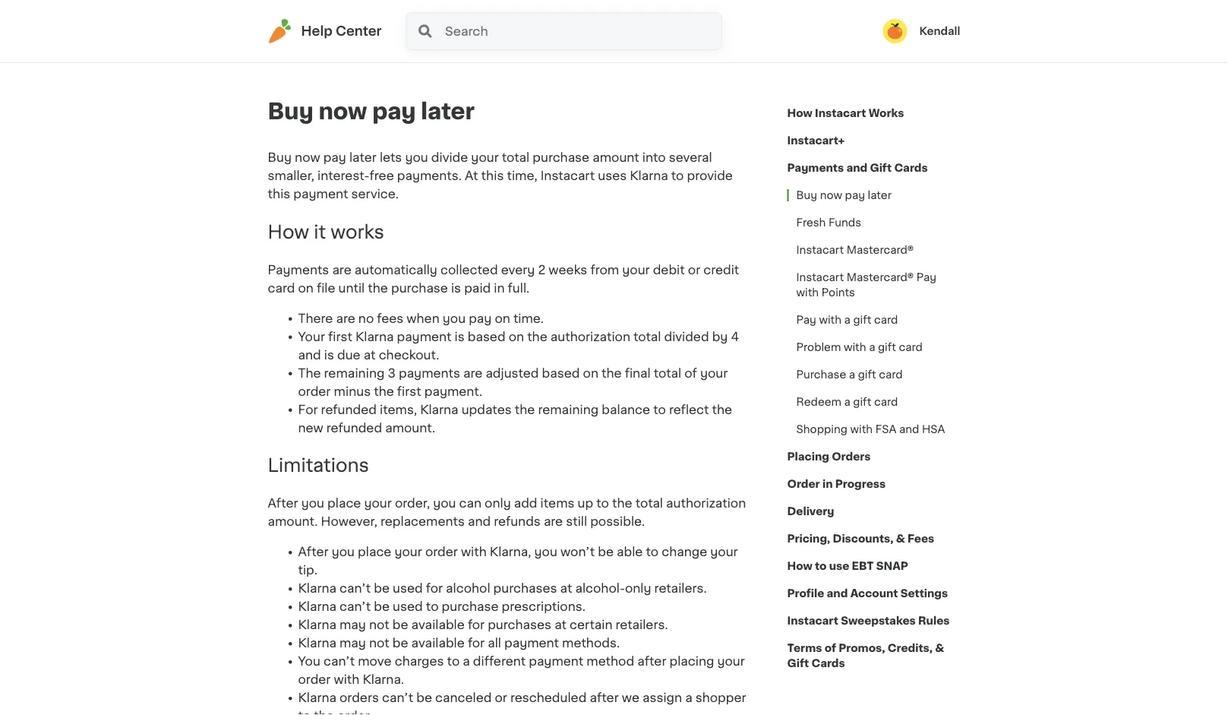 Task type: locate. For each thing, give the bounding box(es) containing it.
instacart for instacart mastercard®
[[797, 245, 844, 255]]

to left reflect
[[654, 403, 666, 415]]

0 vertical spatial purchase
[[533, 151, 590, 163]]

in inside order in progress link
[[823, 479, 833, 489]]

1 horizontal spatial this
[[481, 169, 504, 182]]

authorization inside after you place your order, you can only add items up to the total authorization amount. however, replacements and refunds are still possible.
[[666, 497, 746, 510]]

it
[[314, 223, 326, 241]]

place up the 'however,'
[[328, 497, 361, 510]]

used up charges
[[393, 601, 423, 613]]

0 vertical spatial how
[[788, 108, 813, 119]]

payments for payments and gift cards
[[788, 163, 844, 173]]

and
[[847, 163, 868, 173], [298, 349, 321, 361], [900, 424, 920, 435], [468, 516, 491, 528], [827, 588, 848, 599]]

and inside the there are no fees when you pay on time. your first klarna payment is based on the authorization total divided by 4 and is due at checkout. the remaining 3 payments are adjusted based on the final total of your order minus the first payment. for refunded items, klarna updates the remaining balance to reflect the new refunded amount.
[[298, 349, 321, 361]]

a up redeem a gift card link
[[849, 369, 856, 380]]

1 vertical spatial based
[[542, 367, 580, 379]]

a right assign
[[686, 692, 693, 704]]

divide
[[431, 151, 468, 163]]

1 mastercard® from the top
[[847, 245, 914, 255]]

after you place your order, you can only add items up to the total authorization amount. however, replacements and refunds are still possible.
[[268, 497, 746, 528]]

for left alcohol
[[426, 583, 443, 595]]

now up smaller,
[[295, 151, 320, 163]]

to down several on the right of the page
[[672, 169, 684, 182]]

instacart inside instacart mastercard® pay with points
[[797, 272, 844, 283]]

how for how instacart works
[[788, 108, 813, 119]]

card
[[268, 282, 295, 294], [875, 315, 898, 325], [899, 342, 923, 353], [879, 369, 903, 380], [875, 397, 898, 407]]

1 vertical spatial this
[[268, 188, 290, 200]]

problem
[[797, 342, 841, 353]]

2 vertical spatial purchase
[[442, 601, 499, 613]]

profile and account settings link
[[788, 580, 948, 607]]

0 vertical spatial may
[[340, 619, 366, 631]]

available
[[412, 619, 465, 631], [412, 637, 465, 649]]

however,
[[321, 516, 378, 528]]

0 horizontal spatial pay
[[797, 315, 817, 325]]

are inside after you place your order, you can only add items up to the total authorization amount. however, replacements and refunds are still possible.
[[544, 516, 563, 528]]

final
[[625, 367, 651, 379]]

you left can
[[433, 497, 456, 510]]

possible.
[[590, 516, 645, 528]]

after down limitations
[[268, 497, 298, 510]]

1 vertical spatial available
[[412, 637, 465, 649]]

help center link
[[268, 19, 382, 43]]

payment down when
[[397, 330, 452, 343]]

purchase a gift card
[[797, 369, 903, 380]]

0 vertical spatial not
[[369, 619, 390, 631]]

you inside buy now pay later lets you divide your total purchase amount into several smaller, interest-free payments. at this time, instacart uses klarna to provide this payment service.
[[405, 151, 428, 163]]

for down alcohol
[[468, 619, 485, 631]]

1 vertical spatial not
[[369, 637, 390, 649]]

mastercard® inside instacart mastercard® pay with points
[[847, 272, 914, 283]]

works
[[869, 108, 905, 119]]

place inside after you place your order, you can only add items up to the total authorization amount. however, replacements and refunds are still possible.
[[328, 497, 361, 510]]

on inside the payments are automatically collected every 2 weeks from your debit or credit card on file until the purchase is paid in full.
[[298, 282, 314, 294]]

place inside after you place your order with klarna, you won't be able to change your tip. klarna can't be used for alcohol purchases at alcohol-only retailers. klarna can't be used to purchase prescriptions. klarna may not be available for purchases at certain retailers. klarna may not be available for all payment methods. you can't move charges to a different payment method after placing your order with klarna. klarna orders can't be canceled or rescheduled after we assign a shopper to the order.
[[358, 546, 392, 558]]

0 horizontal spatial &
[[896, 533, 906, 544]]

delivery
[[788, 506, 835, 517]]

0 horizontal spatial remaining
[[324, 367, 385, 379]]

to inside the there are no fees when you pay on time. your first klarna payment is based on the authorization total divided by 4 and is due at checkout. the remaining 3 payments are adjusted based on the final total of your order minus the first payment. for refunded items, klarna updates the remaining balance to reflect the new refunded amount.
[[654, 403, 666, 415]]

you inside the there are no fees when you pay on time. your first klarna payment is based on the authorization total divided by 4 and is due at checkout. the remaining 3 payments are adjusted based on the final total of your order minus the first payment. for refunded items, klarna updates the remaining balance to reflect the new refunded amount.
[[443, 312, 466, 324]]

provide
[[687, 169, 733, 182]]

1 horizontal spatial gift
[[870, 163, 892, 173]]

0 horizontal spatial based
[[468, 330, 506, 343]]

payments up file
[[268, 264, 329, 276]]

the
[[298, 367, 321, 379]]

1 vertical spatial purchase
[[391, 282, 448, 294]]

1 horizontal spatial authorization
[[666, 497, 746, 510]]

on down time.
[[509, 330, 524, 343]]

0 vertical spatial gift
[[870, 163, 892, 173]]

at up prescriptions.
[[560, 583, 572, 595]]

1 horizontal spatial &
[[935, 643, 945, 653]]

order in progress link
[[788, 470, 886, 498]]

buy now pay later
[[268, 101, 475, 122], [797, 190, 892, 201]]

for left all
[[468, 637, 485, 649]]

payment inside buy now pay later lets you divide your total purchase amount into several smaller, interest-free payments. at this time, instacart uses klarna to provide this payment service.
[[294, 188, 348, 200]]

1 horizontal spatial of
[[825, 643, 837, 653]]

the left 'order.'
[[314, 710, 334, 715]]

payments and gift cards link
[[788, 154, 928, 182]]

can
[[459, 497, 482, 510]]

1 horizontal spatial only
[[625, 583, 652, 595]]

or down different
[[495, 692, 507, 704]]

0 vertical spatial first
[[328, 330, 352, 343]]

time.
[[514, 312, 544, 324]]

order
[[788, 479, 820, 489]]

1 vertical spatial mastercard®
[[847, 272, 914, 283]]

and up buy now pay later link
[[847, 163, 868, 173]]

0 vertical spatial only
[[485, 497, 511, 510]]

a down points
[[845, 315, 851, 325]]

of right terms
[[825, 643, 837, 653]]

only down "able"
[[625, 583, 652, 595]]

the
[[368, 282, 388, 294], [527, 330, 548, 343], [602, 367, 622, 379], [374, 385, 394, 397], [515, 403, 535, 415], [712, 403, 733, 415], [612, 497, 633, 510], [314, 710, 334, 715]]

1 vertical spatial only
[[625, 583, 652, 595]]

0 vertical spatial order
[[298, 385, 331, 397]]

pay with a gift card
[[797, 315, 898, 325]]

kendall
[[920, 26, 961, 36]]

now inside buy now pay later lets you divide your total purchase amount into several smaller, interest-free payments. at this time, instacart uses klarna to provide this payment service.
[[295, 151, 320, 163]]

placing orders
[[788, 451, 871, 462]]

first up 'due'
[[328, 330, 352, 343]]

of
[[685, 367, 697, 379], [825, 643, 837, 653]]

replacements
[[381, 516, 465, 528]]

or right 'debit'
[[688, 264, 701, 276]]

gift up buy now pay later link
[[870, 163, 892, 173]]

1 vertical spatial purchases
[[488, 619, 552, 631]]

minus
[[334, 385, 371, 397]]

a up purchase a gift card link
[[869, 342, 876, 353]]

0 horizontal spatial amount.
[[268, 516, 318, 528]]

amount. inside after you place your order, you can only add items up to the total authorization amount. however, replacements and refunds are still possible.
[[268, 516, 318, 528]]

authorization up final
[[551, 330, 631, 343]]

0 horizontal spatial payments
[[268, 264, 329, 276]]

1 horizontal spatial pay
[[917, 272, 937, 283]]

1 vertical spatial pay
[[797, 315, 817, 325]]

2 vertical spatial buy
[[797, 190, 818, 201]]

how
[[788, 108, 813, 119], [268, 223, 309, 241], [788, 561, 813, 571]]

now inside buy now pay later link
[[820, 190, 843, 201]]

add
[[514, 497, 538, 510]]

instacart inside buy now pay later lets you divide your total purchase amount into several smaller, interest-free payments. at this time, instacart uses klarna to provide this payment service.
[[541, 169, 595, 182]]

& down rules
[[935, 643, 945, 653]]

your
[[471, 151, 499, 163], [623, 264, 650, 276], [700, 367, 728, 379], [364, 497, 392, 510], [395, 546, 422, 558], [711, 546, 738, 558], [718, 655, 745, 668]]

now up fresh funds
[[820, 190, 843, 201]]

2 vertical spatial for
[[468, 637, 485, 649]]

klarna
[[630, 169, 668, 182], [356, 330, 394, 343], [420, 403, 459, 415], [298, 583, 337, 595], [298, 601, 337, 613], [298, 619, 337, 631], [298, 637, 337, 649], [298, 692, 337, 704]]

instacart image
[[268, 19, 292, 43]]

after inside after you place your order, you can only add items up to the total authorization amount. however, replacements and refunds are still possible.
[[268, 497, 298, 510]]

card left file
[[268, 282, 295, 294]]

1 vertical spatial payments
[[268, 264, 329, 276]]

is left "paid"
[[451, 282, 461, 294]]

a inside purchase a gift card link
[[849, 369, 856, 380]]

help center
[[301, 25, 382, 38]]

buy now pay later lets you divide your total purchase amount into several smaller, interest-free payments. at this time, instacart uses klarna to provide this payment service.
[[268, 151, 733, 200]]

now up interest-
[[319, 101, 367, 122]]

only inside after you place your order, you can only add items up to the total authorization amount. however, replacements and refunds are still possible.
[[485, 497, 511, 510]]

1 vertical spatial after
[[590, 692, 619, 704]]

settings
[[901, 588, 948, 599]]

0 horizontal spatial buy now pay later
[[268, 101, 475, 122]]

in right order
[[823, 479, 833, 489]]

card down instacart mastercard® pay with points link
[[875, 315, 898, 325]]

user avatar image
[[883, 19, 908, 43]]

are up payment.
[[463, 367, 483, 379]]

1 horizontal spatial first
[[397, 385, 421, 397]]

or inside the payments are automatically collected every 2 weeks from your debit or credit card on file until the purchase is paid in full.
[[688, 264, 701, 276]]

1 vertical spatial amount.
[[268, 516, 318, 528]]

1 vertical spatial may
[[340, 637, 366, 649]]

at
[[465, 169, 478, 182]]

with down points
[[819, 315, 842, 325]]

after up assign
[[638, 655, 667, 668]]

0 horizontal spatial only
[[485, 497, 511, 510]]

cards down works
[[895, 163, 928, 173]]

a inside redeem a gift card link
[[845, 397, 851, 407]]

0 vertical spatial pay
[[917, 272, 937, 283]]

the down time.
[[527, 330, 548, 343]]

0 horizontal spatial this
[[268, 188, 290, 200]]

1 not from the top
[[369, 619, 390, 631]]

0 horizontal spatial later
[[349, 151, 377, 163]]

0 vertical spatial after
[[268, 497, 298, 510]]

1 vertical spatial used
[[393, 601, 423, 613]]

retailers. up method
[[616, 619, 668, 631]]

1 vertical spatial cards
[[812, 658, 845, 669]]

pay
[[372, 101, 416, 122], [323, 151, 346, 163], [845, 190, 865, 201], [469, 312, 492, 324]]

0 vertical spatial authorization
[[551, 330, 631, 343]]

of inside terms of promos, credits, & gift cards
[[825, 643, 837, 653]]

0 vertical spatial this
[[481, 169, 504, 182]]

alcohol-
[[576, 583, 625, 595]]

1 vertical spatial or
[[495, 692, 507, 704]]

to right "able"
[[646, 546, 659, 558]]

with inside instacart mastercard® pay with points
[[797, 287, 819, 298]]

uses
[[598, 169, 627, 182]]

instacart for instacart mastercard® pay with points
[[797, 272, 844, 283]]

gift
[[854, 315, 872, 325], [878, 342, 897, 353], [858, 369, 877, 380], [854, 397, 872, 407]]

mastercard®
[[847, 245, 914, 255], [847, 272, 914, 283]]

rules
[[919, 615, 950, 626]]

to right the up
[[597, 497, 609, 510]]

0 horizontal spatial cards
[[812, 658, 845, 669]]

2 used from the top
[[393, 601, 423, 613]]

fsa
[[876, 424, 897, 435]]

in left full.
[[494, 282, 505, 294]]

payment
[[294, 188, 348, 200], [397, 330, 452, 343], [505, 637, 559, 649], [529, 655, 584, 668]]

2 vertical spatial order
[[298, 674, 331, 686]]

0 horizontal spatial in
[[494, 282, 505, 294]]

1 horizontal spatial payments
[[788, 163, 844, 173]]

0 horizontal spatial gift
[[788, 658, 809, 669]]

0 vertical spatial retailers.
[[655, 583, 707, 595]]

0 vertical spatial mastercard®
[[847, 245, 914, 255]]

0 vertical spatial available
[[412, 619, 465, 631]]

buy now pay later link
[[788, 182, 901, 209]]

0 vertical spatial later
[[421, 101, 475, 122]]

0 vertical spatial at
[[364, 349, 376, 361]]

1 horizontal spatial based
[[542, 367, 580, 379]]

retailers. down change on the right bottom of the page
[[655, 583, 707, 595]]

0 vertical spatial or
[[688, 264, 701, 276]]

the down 3
[[374, 385, 394, 397]]

with left fsa
[[851, 424, 873, 435]]

remaining
[[324, 367, 385, 379], [538, 403, 599, 415]]

1 vertical spatial authorization
[[666, 497, 746, 510]]

0 horizontal spatial authorization
[[551, 330, 631, 343]]

later
[[421, 101, 475, 122], [349, 151, 377, 163], [868, 190, 892, 201]]

into
[[643, 151, 666, 163]]

2 not from the top
[[369, 637, 390, 649]]

be
[[598, 546, 614, 558], [374, 583, 390, 595], [374, 601, 390, 613], [393, 619, 408, 631], [393, 637, 408, 649], [417, 692, 432, 704]]

delivery link
[[788, 498, 835, 525]]

the down automatically
[[368, 282, 388, 294]]

your inside the there are no fees when you pay on time. your first klarna payment is based on the authorization total divided by 4 and is due at checkout. the remaining 3 payments are adjusted based on the final total of your order minus the first payment. for refunded items, klarna updates the remaining balance to reflect the new refunded amount.
[[700, 367, 728, 379]]

cards down terms
[[812, 658, 845, 669]]

0 vertical spatial place
[[328, 497, 361, 510]]

1 horizontal spatial amount.
[[385, 422, 436, 434]]

the inside the payments are automatically collected every 2 weeks from your debit or credit card on file until the purchase is paid in full.
[[368, 282, 388, 294]]

0 vertical spatial is
[[451, 282, 461, 294]]

on left final
[[583, 367, 599, 379]]

used
[[393, 583, 423, 595], [393, 601, 423, 613]]

gift up purchase a gift card link
[[878, 342, 897, 353]]

order down you
[[298, 674, 331, 686]]

your right 'from'
[[623, 264, 650, 276]]

in inside the payments are automatically collected every 2 weeks from your debit or credit card on file until the purchase is paid in full.
[[494, 282, 505, 294]]

free
[[370, 169, 394, 182]]

redeem a gift card
[[797, 397, 898, 407]]

total inside buy now pay later lets you divide your total purchase amount into several smaller, interest-free payments. at this time, instacart uses klarna to provide this payment service.
[[502, 151, 530, 163]]

snap
[[877, 561, 909, 571]]

1 vertical spatial place
[[358, 546, 392, 558]]

order down replacements
[[425, 546, 458, 558]]

your inside buy now pay later lets you divide your total purchase amount into several smaller, interest-free payments. at this time, instacart uses klarna to provide this payment service.
[[471, 151, 499, 163]]

with
[[797, 287, 819, 298], [819, 315, 842, 325], [844, 342, 867, 353], [851, 424, 873, 435], [461, 546, 487, 558], [334, 674, 360, 686]]

1 horizontal spatial or
[[688, 264, 701, 276]]

help
[[301, 25, 333, 38]]

funds
[[829, 217, 862, 228]]

remaining up minus
[[324, 367, 385, 379]]

at down prescriptions.
[[555, 619, 567, 631]]

1 horizontal spatial remaining
[[538, 403, 599, 415]]

smaller,
[[268, 169, 315, 182]]

can't down klarna.
[[382, 692, 414, 704]]

2 mastercard® from the top
[[847, 272, 914, 283]]

pay
[[917, 272, 937, 283], [797, 315, 817, 325]]

a down purchase a gift card
[[845, 397, 851, 407]]

payments down instacart+
[[788, 163, 844, 173]]

later up free
[[349, 151, 377, 163]]

after up tip.
[[298, 546, 329, 558]]

later down the payments and gift cards
[[868, 190, 892, 201]]

at inside the there are no fees when you pay on time. your first klarna payment is based on the authorization total divided by 4 and is due at checkout. the remaining 3 payments are adjusted based on the final total of your order minus the first payment. for refunded items, klarna updates the remaining balance to reflect the new refunded amount.
[[364, 349, 376, 361]]

1 vertical spatial later
[[349, 151, 377, 163]]

are up until at the top
[[332, 264, 352, 276]]

gift up shopping with fsa and hsa
[[854, 397, 872, 407]]

the inside after you place your order, you can only add items up to the total authorization amount. however, replacements and refunds are still possible.
[[612, 497, 633, 510]]

place for however,
[[328, 497, 361, 510]]

weeks
[[549, 264, 588, 276]]

mastercard® up instacart mastercard® pay with points link
[[847, 245, 914, 255]]

total
[[502, 151, 530, 163], [634, 330, 661, 343], [654, 367, 682, 379], [636, 497, 663, 510]]

you down limitations
[[301, 497, 324, 510]]

how it works
[[268, 223, 384, 241]]

1 vertical spatial remaining
[[538, 403, 599, 415]]

shopping
[[797, 424, 848, 435]]

you
[[405, 151, 428, 163], [443, 312, 466, 324], [301, 497, 324, 510], [433, 497, 456, 510], [332, 546, 355, 558], [535, 546, 558, 558]]

1 horizontal spatial in
[[823, 479, 833, 489]]

instacart mastercard®
[[797, 245, 914, 255]]

payments inside the payments are automatically collected every 2 weeks from your debit or credit card on file until the purchase is paid in full.
[[268, 264, 329, 276]]

your right change on the right bottom of the page
[[711, 546, 738, 558]]

3
[[388, 367, 396, 379]]

1 vertical spatial in
[[823, 479, 833, 489]]

after inside after you place your order with klarna, you won't be able to change your tip. klarna can't be used for alcohol purchases at alcohol-only retailers. klarna can't be used to purchase prescriptions. klarna may not be available for purchases at certain retailers. klarna may not be available for all payment methods. you can't move charges to a different payment method after placing your order with klarna. klarna orders can't be canceled or rescheduled after we assign a shopper to the order.
[[298, 546, 329, 558]]

0 vertical spatial used
[[393, 583, 423, 595]]

instacart up instacart+ 'link' on the top of page
[[815, 108, 867, 119]]

promos,
[[839, 643, 886, 653]]

based up adjusted
[[468, 330, 506, 343]]

progress
[[836, 479, 886, 489]]

0 vertical spatial &
[[896, 533, 906, 544]]

buy now pay later up the funds
[[797, 190, 892, 201]]

1 vertical spatial is
[[455, 330, 465, 343]]

2 vertical spatial is
[[324, 349, 334, 361]]

buy
[[268, 101, 314, 122], [268, 151, 292, 163], [797, 190, 818, 201]]

with left points
[[797, 287, 819, 298]]

fresh funds link
[[788, 209, 871, 236]]

2 vertical spatial later
[[868, 190, 892, 201]]

there are no fees when you pay on time. your first klarna payment is based on the authorization total divided by 4 and is due at checkout. the remaining 3 payments are adjusted based on the final total of your order minus the first payment. for refunded items, klarna updates the remaining balance to reflect the new refunded amount.
[[298, 312, 739, 434]]

later up divide in the left top of the page
[[421, 101, 475, 122]]

1 vertical spatial after
[[298, 546, 329, 558]]

pay inside buy now pay later lets you divide your total purchase amount into several smaller, interest-free payments. at this time, instacart uses klarna to provide this payment service.
[[323, 151, 346, 163]]

pay down "paid"
[[469, 312, 492, 324]]

4
[[731, 330, 739, 343]]

remaining left balance
[[538, 403, 599, 415]]

your inside the payments are automatically collected every 2 weeks from your debit or credit card on file until the purchase is paid in full.
[[623, 264, 650, 276]]

you down the 'however,'
[[332, 546, 355, 558]]

0 horizontal spatial of
[[685, 367, 697, 379]]

1 vertical spatial of
[[825, 643, 837, 653]]

0 vertical spatial amount.
[[385, 422, 436, 434]]

gift down terms
[[788, 658, 809, 669]]

place down the 'however,'
[[358, 546, 392, 558]]

you right when
[[443, 312, 466, 324]]

0 vertical spatial in
[[494, 282, 505, 294]]

0 vertical spatial after
[[638, 655, 667, 668]]

interest-
[[318, 169, 370, 182]]

are left no at the top left of the page
[[336, 312, 355, 324]]

are down items at the bottom left of the page
[[544, 516, 563, 528]]

new
[[298, 422, 323, 434]]

of up reflect
[[685, 367, 697, 379]]

order down the
[[298, 385, 331, 397]]

refunded
[[321, 403, 377, 415], [327, 422, 382, 434]]

can't right you
[[324, 655, 355, 668]]

1 vertical spatial now
[[295, 151, 320, 163]]

at right 'due'
[[364, 349, 376, 361]]

purchases up prescriptions.
[[494, 583, 557, 595]]

based right adjusted
[[542, 367, 580, 379]]

time,
[[507, 169, 538, 182]]

1 vertical spatial buy
[[268, 151, 292, 163]]

this down smaller,
[[268, 188, 290, 200]]

placing orders link
[[788, 443, 871, 470]]

until
[[339, 282, 365, 294]]

is inside the payments are automatically collected every 2 weeks from your debit or credit card on file until the purchase is paid in full.
[[451, 282, 461, 294]]

all
[[488, 637, 501, 649]]



Task type: describe. For each thing, give the bounding box(es) containing it.
refunds
[[494, 516, 541, 528]]

lets
[[380, 151, 402, 163]]

instacart+
[[788, 135, 845, 146]]

instacart mastercard® link
[[788, 236, 923, 264]]

gift down problem with a gift card
[[858, 369, 877, 380]]

the right updates
[[515, 403, 535, 415]]

after for after you place your order, you can only add items up to the total authorization amount. however, replacements and refunds are still possible.
[[268, 497, 298, 510]]

redeem a gift card link
[[788, 388, 907, 416]]

your inside after you place your order, you can only add items up to the total authorization amount. however, replacements and refunds are still possible.
[[364, 497, 392, 510]]

balance
[[602, 403, 650, 415]]

pricing, discounts, & fees
[[788, 533, 935, 544]]

can't down the 'however,'
[[340, 583, 371, 595]]

rescheduled
[[511, 692, 587, 704]]

1 vertical spatial order
[[425, 546, 458, 558]]

shopping with fsa and hsa
[[797, 424, 946, 435]]

the left final
[[602, 367, 622, 379]]

total up final
[[634, 330, 661, 343]]

no
[[359, 312, 374, 324]]

later inside buy now pay later lets you divide your total purchase amount into several smaller, interest-free payments. at this time, instacart uses klarna to provide this payment service.
[[349, 151, 377, 163]]

for
[[298, 403, 318, 415]]

authorization inside the there are no fees when you pay on time. your first klarna payment is based on the authorization total divided by 4 and is due at checkout. the remaining 3 payments are adjusted based on the final total of your order minus the first payment. for refunded items, klarna updates the remaining balance to reflect the new refunded amount.
[[551, 330, 631, 343]]

card down problem with a gift card
[[879, 369, 903, 380]]

orders
[[340, 692, 379, 704]]

to up charges
[[426, 601, 439, 613]]

2 vertical spatial at
[[555, 619, 567, 631]]

with left klarna,
[[461, 546, 487, 558]]

terms of promos, credits, & gift cards link
[[788, 634, 961, 677]]

to right charges
[[447, 655, 460, 668]]

buy inside buy now pay later lets you divide your total purchase amount into several smaller, interest-free payments. at this time, instacart uses klarna to provide this payment service.
[[268, 151, 292, 163]]

when
[[407, 312, 440, 324]]

your up shopper
[[718, 655, 745, 668]]

ebt
[[852, 561, 874, 571]]

canceled
[[435, 692, 492, 704]]

terms of promos, credits, & gift cards
[[788, 643, 945, 669]]

a left different
[[463, 655, 470, 668]]

placing
[[788, 451, 830, 462]]

and inside after you place your order, you can only add items up to the total authorization amount. however, replacements and refunds are still possible.
[[468, 516, 491, 528]]

reflect
[[669, 403, 709, 415]]

purchase
[[797, 369, 847, 380]]

payment.
[[425, 385, 483, 397]]

1 may from the top
[[340, 619, 366, 631]]

card up purchase a gift card link
[[899, 342, 923, 353]]

2 may from the top
[[340, 637, 366, 649]]

the right reflect
[[712, 403, 733, 415]]

terms
[[788, 643, 822, 653]]

instacart sweepstakes rules link
[[788, 607, 950, 634]]

pay with a gift card link
[[788, 306, 908, 334]]

pay inside the there are no fees when you pay on time. your first klarna payment is based on the authorization total divided by 4 and is due at checkout. the remaining 3 payments are adjusted based on the final total of your order minus the first payment. for refunded items, klarna updates the remaining balance to reflect the new refunded amount.
[[469, 312, 492, 324]]

checkout.
[[379, 349, 440, 361]]

pay inside "link"
[[797, 315, 817, 325]]

of inside the there are no fees when you pay on time. your first klarna payment is based on the authorization total divided by 4 and is due at checkout. the remaining 3 payments are adjusted based on the final total of your order minus the first payment. for refunded items, klarna updates the remaining balance to reflect the new refunded amount.
[[685, 367, 697, 379]]

full.
[[508, 282, 530, 294]]

1 vertical spatial at
[[560, 583, 572, 595]]

due
[[337, 349, 361, 361]]

points
[[822, 287, 856, 298]]

1 horizontal spatial after
[[638, 655, 667, 668]]

purchase inside buy now pay later lets you divide your total purchase amount into several smaller, interest-free payments. at this time, instacart uses klarna to provide this payment service.
[[533, 151, 590, 163]]

how for how it works
[[268, 223, 309, 241]]

service.
[[351, 188, 399, 200]]

1 available from the top
[[412, 619, 465, 631]]

tip.
[[298, 564, 318, 576]]

to inside after you place your order, you can only add items up to the total authorization amount. however, replacements and refunds are still possible.
[[597, 497, 609, 510]]

several
[[669, 151, 713, 163]]

with up purchase a gift card link
[[844, 342, 867, 353]]

you left won't
[[535, 546, 558, 558]]

can't up move
[[340, 601, 371, 613]]

payments for payments are automatically collected every 2 weeks from your debit or credit card on file until the purchase is paid in full.
[[268, 264, 329, 276]]

0 vertical spatial purchases
[[494, 583, 557, 595]]

fresh funds
[[797, 217, 862, 228]]

up
[[578, 497, 594, 510]]

shopping with fsa and hsa link
[[788, 416, 955, 443]]

0 horizontal spatial after
[[590, 692, 619, 704]]

move
[[358, 655, 392, 668]]

payment inside the there are no fees when you pay on time. your first klarna payment is based on the authorization total divided by 4 and is due at checkout. the remaining 3 payments are adjusted based on the final total of your order minus the first payment. for refunded items, klarna updates the remaining balance to reflect the new refunded amount.
[[397, 330, 452, 343]]

placing
[[670, 655, 715, 668]]

the inside after you place your order with klarna, you won't be able to change your tip. klarna can't be used for alcohol purchases at alcohol-only retailers. klarna can't be used to purchase prescriptions. klarna may not be available for purchases at certain retailers. klarna may not be available for all payment methods. you can't move charges to a different payment method after placing your order with klarna. klarna orders can't be canceled or rescheduled after we assign a shopper to the order.
[[314, 710, 334, 715]]

gift inside payments and gift cards link
[[870, 163, 892, 173]]

klarna inside buy now pay later lets you divide your total purchase amount into several smaller, interest-free payments. at this time, instacart uses klarna to provide this payment service.
[[630, 169, 668, 182]]

assign
[[643, 692, 682, 704]]

change
[[662, 546, 708, 558]]

payment up different
[[505, 637, 559, 649]]

after for after you place your order with klarna, you won't be able to change your tip. klarna can't be used for alcohol purchases at alcohol-only retailers. klarna can't be used to purchase prescriptions. klarna may not be available for purchases at certain retailers. klarna may not be available for all payment methods. you can't move charges to a different payment method after placing your order with klarna. klarna orders can't be canceled or rescheduled after we assign a shopper to the order.
[[298, 546, 329, 558]]

with up orders
[[334, 674, 360, 686]]

card up fsa
[[875, 397, 898, 407]]

and down use
[[827, 588, 848, 599]]

and right fsa
[[900, 424, 920, 435]]

total inside after you place your order, you can only add items up to the total authorization amount. however, replacements and refunds are still possible.
[[636, 497, 663, 510]]

problem with a gift card link
[[788, 334, 932, 361]]

orders
[[832, 451, 871, 462]]

pay up lets
[[372, 101, 416, 122]]

you
[[298, 655, 321, 668]]

payments and gift cards
[[788, 163, 928, 173]]

charges
[[395, 655, 444, 668]]

0 horizontal spatial first
[[328, 330, 352, 343]]

& inside terms of promos, credits, & gift cards
[[935, 643, 945, 653]]

works
[[331, 223, 384, 241]]

sweepstakes
[[841, 615, 916, 626]]

only inside after you place your order with klarna, you won't be able to change your tip. klarna can't be used for alcohol purchases at alcohol-only retailers. klarna can't be used to purchase prescriptions. klarna may not be available for purchases at certain retailers. klarna may not be available for all payment methods. you can't move charges to a different payment method after placing your order with klarna. klarna orders can't be canceled or rescheduled after we assign a shopper to the order.
[[625, 583, 652, 595]]

center
[[336, 25, 382, 38]]

0 vertical spatial based
[[468, 330, 506, 343]]

instacart for instacart sweepstakes rules
[[788, 615, 839, 626]]

profile
[[788, 588, 825, 599]]

order inside the there are no fees when you pay on time. your first klarna payment is based on the authorization total divided by 4 and is due at checkout. the remaining 3 payments are adjusted based on the final total of your order minus the first payment. for refunded items, klarna updates the remaining balance to reflect the new refunded amount.
[[298, 385, 331, 397]]

how for how to use ebt snap
[[788, 561, 813, 571]]

your down replacements
[[395, 546, 422, 558]]

how to use ebt snap
[[788, 561, 909, 571]]

a inside problem with a gift card "link"
[[869, 342, 876, 353]]

purchase inside after you place your order with klarna, you won't be able to change your tip. klarna can't be used for alcohol purchases at alcohol-only retailers. klarna can't be used to purchase prescriptions. klarna may not be available for purchases at certain retailers. klarna may not be available for all payment methods. you can't move charges to a different payment method after placing your order with klarna. klarna orders can't be canceled or rescheduled after we assign a shopper to the order.
[[442, 601, 499, 613]]

are inside the payments are automatically collected every 2 weeks from your debit or credit card on file until the purchase is paid in full.
[[332, 264, 352, 276]]

your
[[298, 330, 325, 343]]

instacart mastercard® pay with points link
[[788, 264, 961, 306]]

methods.
[[562, 637, 620, 649]]

0 vertical spatial remaining
[[324, 367, 385, 379]]

limitations
[[268, 456, 369, 475]]

on left time.
[[495, 312, 510, 324]]

payments.
[[397, 169, 462, 182]]

to inside buy now pay later lets you divide your total purchase amount into several smaller, interest-free payments. at this time, instacart uses klarna to provide this payment service.
[[672, 169, 684, 182]]

updates
[[462, 403, 512, 415]]

to left use
[[815, 561, 827, 571]]

different
[[473, 655, 526, 668]]

won't
[[561, 546, 595, 558]]

by
[[712, 330, 728, 343]]

pay inside instacart mastercard® pay with points
[[917, 272, 937, 283]]

0 vertical spatial buy now pay later
[[268, 101, 475, 122]]

1 vertical spatial refunded
[[327, 422, 382, 434]]

redeem
[[797, 397, 842, 407]]

card inside the payments are automatically collected every 2 weeks from your debit or credit card on file until the purchase is paid in full.
[[268, 282, 295, 294]]

1 vertical spatial first
[[397, 385, 421, 397]]

fees
[[908, 533, 935, 544]]

1 used from the top
[[393, 583, 423, 595]]

or inside after you place your order with klarna, you won't be able to change your tip. klarna can't be used for alcohol purchases at alcohol-only retailers. klarna can't be used to purchase prescriptions. klarna may not be available for purchases at certain retailers. klarna may not be available for all payment methods. you can't move charges to a different payment method after placing your order with klarna. klarna orders can't be canceled or rescheduled after we assign a shopper to the order.
[[495, 692, 507, 704]]

gift up problem with a gift card
[[854, 315, 872, 325]]

items,
[[380, 403, 417, 415]]

mastercard® for instacart mastercard®
[[847, 245, 914, 255]]

purchase inside the payments are automatically collected every 2 weeks from your debit or credit card on file until the purchase is paid in full.
[[391, 282, 448, 294]]

use
[[829, 561, 850, 571]]

collected
[[441, 264, 498, 276]]

mastercard® for instacart mastercard® pay with points
[[847, 272, 914, 283]]

instacart mastercard® pay with points
[[797, 272, 937, 298]]

0 vertical spatial for
[[426, 583, 443, 595]]

gift inside terms of promos, credits, & gift cards
[[788, 658, 809, 669]]

Search search field
[[444, 13, 721, 49]]

how to use ebt snap link
[[788, 552, 909, 580]]

a inside "pay with a gift card" "link"
[[845, 315, 851, 325]]

1 vertical spatial retailers.
[[616, 619, 668, 631]]

amount
[[593, 151, 640, 163]]

cards inside terms of promos, credits, & gift cards
[[812, 658, 845, 669]]

later inside buy now pay later link
[[868, 190, 892, 201]]

1 vertical spatial for
[[468, 619, 485, 631]]

after you place your order with klarna, you won't be able to change your tip. klarna can't be used for alcohol purchases at alcohol-only retailers. klarna can't be used to purchase prescriptions. klarna may not be available for purchases at certain retailers. klarna may not be available for all payment methods. you can't move charges to a different payment method after placing your order with klarna. klarna orders can't be canceled or rescheduled after we assign a shopper to the order.
[[298, 546, 747, 715]]

to left 'order.'
[[298, 710, 311, 715]]

1 horizontal spatial cards
[[895, 163, 928, 173]]

0 vertical spatial buy
[[268, 101, 314, 122]]

payment up rescheduled
[[529, 655, 584, 668]]

hsa
[[922, 424, 946, 435]]

divided
[[664, 330, 709, 343]]

amount. inside the there are no fees when you pay on time. your first klarna payment is based on the authorization total divided by 4 and is due at checkout. the remaining 3 payments are adjusted based on the final total of your order minus the first payment. for refunded items, klarna updates the remaining balance to reflect the new refunded amount.
[[385, 422, 436, 434]]

pay down the payments and gift cards
[[845, 190, 865, 201]]

file
[[317, 282, 335, 294]]

0 vertical spatial refunded
[[321, 403, 377, 415]]

0 vertical spatial now
[[319, 101, 367, 122]]

1 horizontal spatial buy now pay later
[[797, 190, 892, 201]]

total right final
[[654, 367, 682, 379]]

items
[[541, 497, 575, 510]]

pricing, discounts, & fees link
[[788, 525, 935, 552]]

payments
[[399, 367, 460, 379]]

method
[[587, 655, 635, 668]]

order in progress
[[788, 479, 886, 489]]

place for can't
[[358, 546, 392, 558]]

credits,
[[888, 643, 933, 653]]

2 available from the top
[[412, 637, 465, 649]]

credit
[[704, 264, 740, 276]]



Task type: vqa. For each thing, say whether or not it's contained in the screenshot.
leftmost checkout
no



